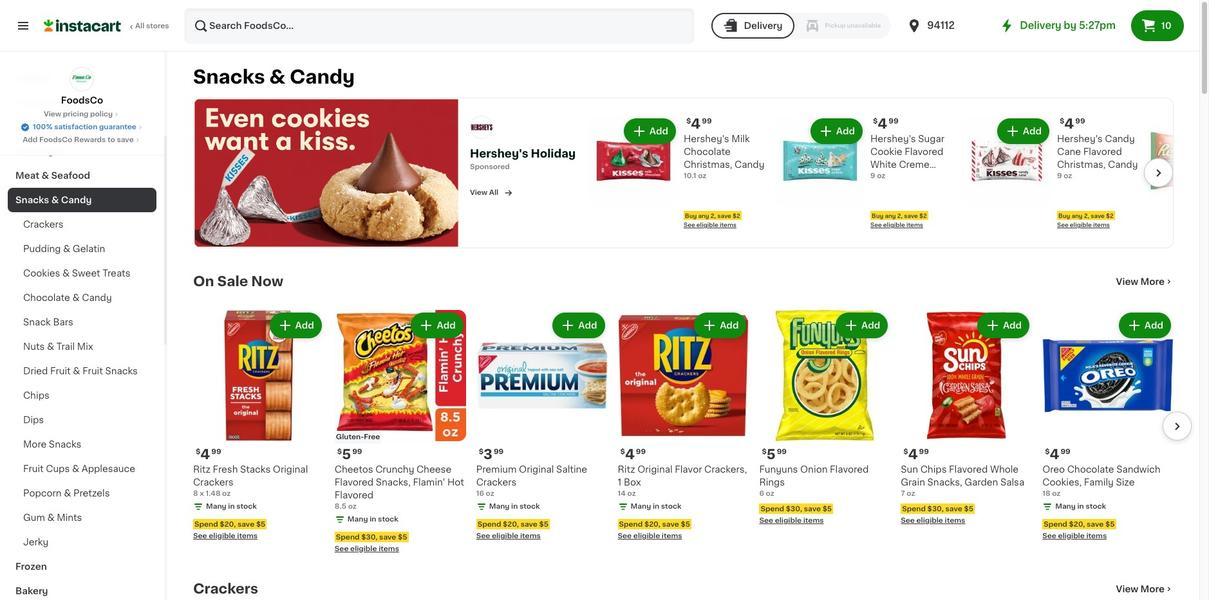 Task type: describe. For each thing, give the bounding box(es) containing it.
spend for premium original saltine crackers
[[478, 521, 501, 528]]

ritz fresh stacks original crackers 8 x 1.48 oz
[[193, 465, 308, 498]]

many for family
[[1056, 503, 1076, 510]]

by
[[1064, 21, 1077, 30]]

add foodsco rewards to save link
[[23, 135, 141, 146]]

hershey's holiday image
[[194, 99, 459, 248]]

cheetos crunchy cheese flavored snacks, flamin' hot flavored 8.5 oz
[[335, 465, 464, 510]]

any for hershey's candy cane flavored christmas, candy
[[1072, 213, 1083, 219]]

items for sun chips flavored whole grain snacks, garden salsa
[[945, 518, 966, 525]]

garden
[[965, 478, 998, 487]]

$ for ritz fresh stacks original crackers
[[196, 449, 201, 456]]

flavor
[[675, 465, 702, 474]]

dairy & eggs link
[[8, 115, 156, 139]]

in for 1
[[653, 503, 660, 510]]

saltine
[[556, 465, 587, 474]]

service type group
[[712, 13, 891, 39]]

more snacks
[[23, 440, 81, 450]]

2 horizontal spatial fruit
[[83, 367, 103, 376]]

$ 5 99 for cheetos crunchy cheese flavored snacks, flamin' hot flavored
[[337, 448, 362, 461]]

hershey's for holiday
[[470, 149, 528, 159]]

chips inside sun chips flavored whole grain snacks, garden salsa 7 oz
[[921, 465, 947, 474]]

cookies & sweet treats link
[[8, 261, 156, 286]]

buy for hershey's candy cane flavored christmas, candy
[[1059, 213, 1070, 219]]

hershey's candy cane flavored christmas, candy 9 oz
[[1057, 135, 1138, 180]]

chocolate inside oreo chocolate sandwich cookies, family size 18 oz
[[1068, 465, 1114, 474]]

99 for funyuns onion flavored rings
[[777, 449, 787, 456]]

99 for sun chips flavored whole grain snacks, garden salsa
[[919, 449, 929, 456]]

7
[[901, 490, 905, 498]]

satisfaction
[[54, 124, 97, 131]]

premium original saltine crackers 16 oz
[[476, 465, 587, 498]]

trail
[[57, 343, 75, 352]]

$20, for crackers
[[220, 521, 236, 528]]

buy any 2, save $2 see eligible items for hershey's sugar cookie flavored white creme christmas, candy
[[871, 213, 927, 228]]

nuts & trail mix link
[[8, 335, 156, 359]]

to
[[107, 137, 115, 144]]

9 inside hershey's candy cane flavored christmas, candy 9 oz
[[1057, 173, 1062, 180]]

buy any 2, save $2 see eligible items for hershey's milk chocolate christmas, candy
[[684, 213, 740, 228]]

crackers,
[[705, 465, 747, 474]]

1.48
[[206, 490, 221, 498]]

all stores link
[[44, 8, 170, 44]]

4 for hershey's sugar cookie flavored white creme christmas, candy
[[878, 117, 888, 131]]

& for nuts & trail mix link
[[47, 343, 54, 352]]

gluten-
[[336, 434, 364, 441]]

add button for ritz fresh stacks original crackers
[[271, 314, 321, 337]]

cups
[[46, 465, 70, 474]]

spend for ritz original flavor crackers, 1 box
[[619, 521, 643, 528]]

1 9 from the left
[[871, 173, 876, 180]]

$ for premium original saltine crackers
[[479, 449, 484, 456]]

$5 for oreo chocolate sandwich cookies, family size
[[1106, 521, 1115, 528]]

eligible for premium original saltine crackers
[[492, 533, 519, 540]]

on sale now
[[193, 275, 283, 288]]

2, for hershey's milk chocolate christmas, candy
[[711, 213, 716, 219]]

hershey's sugar cookie flavored white creme christmas, candy
[[871, 135, 951, 182]]

16
[[476, 490, 484, 498]]

eligible for ritz fresh stacks original crackers
[[209, 533, 235, 540]]

more for crackers
[[1141, 585, 1165, 594]]

many for snacks,
[[348, 516, 368, 523]]

many in stock for 16
[[489, 503, 540, 510]]

add button for sun chips flavored whole grain snacks, garden salsa
[[979, 314, 1029, 337]]

now
[[251, 275, 283, 288]]

delivery for delivery
[[744, 21, 783, 30]]

save down cheetos crunchy cheese flavored snacks, flamin' hot flavored 8.5 oz
[[379, 534, 396, 541]]

100% satisfaction guarantee
[[33, 124, 136, 131]]

many in stock for family
[[1056, 503, 1106, 510]]

oz inside oreo chocolate sandwich cookies, family size 18 oz
[[1052, 490, 1061, 498]]

christmas, inside hershey's milk chocolate christmas, candy 10.1 oz
[[684, 160, 733, 169]]

product group containing 3
[[476, 310, 608, 542]]

crunchy
[[376, 465, 414, 474]]

rings
[[760, 478, 785, 487]]

items for ritz fresh stacks original crackers
[[237, 533, 258, 540]]

spend $20, save $5 see eligible items for 1
[[618, 521, 690, 540]]

$ for ritz original flavor crackers, 1 box
[[621, 449, 625, 456]]

oz inside funyuns onion flavored rings 6 oz
[[766, 490, 775, 498]]

crackers link for pudding & gelatin link
[[8, 213, 156, 237]]

many for crackers
[[206, 503, 226, 510]]

dairy
[[15, 122, 41, 131]]

spend $30, save $5 see eligible items for snacks,
[[901, 506, 974, 525]]

snacks & candy link
[[8, 188, 156, 213]]

meat & seafood
[[15, 171, 90, 180]]

flavored down cheetos
[[335, 478, 374, 487]]

nuts & trail mix
[[23, 343, 93, 352]]

mints
[[57, 514, 82, 523]]

foodsco logo image
[[70, 67, 94, 91]]

3
[[484, 448, 493, 461]]

snack bars link
[[8, 310, 156, 335]]

many in stock for snacks,
[[348, 516, 398, 523]]

$5 for ritz fresh stacks original crackers
[[256, 521, 266, 528]]

1 vertical spatial foodsco
[[39, 137, 72, 144]]

$5 for funyuns onion flavored rings
[[823, 506, 832, 513]]

save down funyuns onion flavored rings 6 oz
[[804, 506, 821, 513]]

on
[[193, 275, 214, 288]]

$20, for 16
[[503, 521, 519, 528]]

2, for hershey's candy cane flavored christmas, candy
[[1084, 213, 1090, 219]]

$5 for cheetos crunchy cheese flavored snacks, flamin' hot flavored
[[398, 534, 407, 541]]

$ for funyuns onion flavored rings
[[762, 449, 767, 456]]

bakery link
[[8, 580, 156, 601]]

10 button
[[1132, 10, 1184, 41]]

flavored inside hershey's sugar cookie flavored white creme christmas, candy
[[905, 147, 944, 156]]

& for cookies & sweet treats link
[[62, 269, 70, 278]]

& for pudding & gelatin link
[[63, 245, 70, 254]]

whole
[[990, 465, 1019, 474]]

snack bars
[[23, 318, 73, 327]]

sandwich
[[1117, 465, 1161, 474]]

$ 4 99 for ritz original flavor crackers, 1 box
[[621, 448, 646, 461]]

oz inside hershey's milk chocolate christmas, candy 10.1 oz
[[698, 173, 707, 180]]

policy
[[90, 111, 113, 118]]

$ 4 99 for oreo chocolate sandwich cookies, family size
[[1045, 448, 1071, 461]]

in for 16
[[511, 503, 518, 510]]

see for ritz fresh stacks original crackers
[[193, 533, 207, 540]]

family
[[1084, 478, 1114, 487]]

snacks, inside cheetos crunchy cheese flavored snacks, flamin' hot flavored 8.5 oz
[[376, 478, 411, 487]]

save down 'creme'
[[904, 213, 918, 219]]

delivery by 5:27pm
[[1020, 21, 1116, 30]]

save right to
[[117, 137, 134, 144]]

save inside product group
[[521, 521, 538, 528]]

add button for cheetos crunchy cheese flavored snacks, flamin' hot flavored
[[412, 314, 462, 337]]

99 for hershey's candy cane flavored christmas, candy
[[1076, 118, 1085, 125]]

save down ritz original flavor crackers, 1 box 14 oz
[[662, 521, 679, 528]]

popcorn
[[23, 489, 62, 498]]

& for meat & seafood link
[[41, 171, 49, 180]]

on sale now link
[[193, 274, 283, 290]]

add foodsco rewards to save
[[23, 137, 134, 144]]

popcorn & pretzels link
[[8, 482, 156, 506]]

see for sun chips flavored whole grain snacks, garden salsa
[[901, 518, 915, 525]]

premium
[[476, 465, 517, 474]]

jerky link
[[8, 531, 156, 555]]

$ for hershey's sugar cookie flavored white creme christmas, candy
[[873, 118, 878, 125]]

$2 for hershey's sugar cookie flavored white creme christmas, candy
[[920, 213, 927, 219]]

instacart logo image
[[44, 18, 121, 33]]

nuts
[[23, 343, 45, 352]]

funyuns onion flavored rings 6 oz
[[760, 465, 869, 498]]

99 for ritz original flavor crackers, 1 box
[[636, 449, 646, 456]]

sun
[[901, 465, 918, 474]]

chocolate & candy
[[23, 294, 112, 303]]

frozen link
[[8, 555, 156, 580]]

applesauce
[[82, 465, 135, 474]]

see for cheetos crunchy cheese flavored snacks, flamin' hot flavored
[[335, 546, 349, 553]]

10.1
[[684, 173, 696, 180]]

$30, for oz
[[786, 506, 802, 513]]

many in stock for 1
[[631, 503, 682, 510]]

99 for hershey's milk chocolate christmas, candy
[[702, 118, 712, 125]]

0 vertical spatial foodsco
[[61, 96, 103, 105]]

0 vertical spatial all
[[135, 23, 144, 30]]

gum & mints link
[[8, 506, 156, 531]]

crackers inside premium original saltine crackers 16 oz
[[476, 478, 517, 487]]

holiday link
[[8, 66, 156, 90]]

oz inside premium original saltine crackers 16 oz
[[486, 490, 494, 498]]

94112 button
[[907, 8, 984, 44]]

hershey's image
[[470, 116, 493, 139]]

rewards
[[74, 137, 106, 144]]

stock for original
[[237, 503, 257, 510]]

dried fruit & fruit snacks
[[23, 367, 138, 376]]

stacks
[[240, 465, 271, 474]]

99 for premium original saltine crackers
[[494, 449, 504, 456]]

stores
[[146, 23, 169, 30]]

$ 4 99 for hershey's candy cane flavored christmas, candy
[[1060, 117, 1085, 131]]

in for crackers
[[228, 503, 235, 510]]

produce
[[15, 98, 55, 107]]

$ for oreo chocolate sandwich cookies, family size
[[1045, 449, 1050, 456]]

gelatin
[[73, 245, 105, 254]]

$ 4 99 for ritz fresh stacks original crackers
[[196, 448, 221, 461]]

pricing
[[63, 111, 88, 118]]

beverages link
[[8, 139, 156, 164]]

mix
[[77, 343, 93, 352]]

more for on sale now
[[1141, 277, 1165, 286]]

chocolate & candy link
[[8, 286, 156, 310]]

ritz for ritz fresh stacks original crackers
[[193, 465, 211, 474]]

8
[[193, 490, 198, 498]]

foodsco link
[[61, 67, 103, 107]]

0 horizontal spatial fruit
[[23, 465, 44, 474]]

holiday inside holiday link
[[15, 73, 51, 82]]

$ 4 99 for hershey's sugar cookie flavored white creme christmas, candy
[[873, 117, 899, 131]]

original inside ritz fresh stacks original crackers 8 x 1.48 oz
[[273, 465, 308, 474]]

1 vertical spatial more
[[23, 440, 47, 450]]

pretzels
[[73, 489, 110, 498]]

& for chocolate & candy link
[[72, 294, 80, 303]]

$ 3 99
[[479, 448, 504, 461]]

spend $30, save $5 see eligible items for oz
[[760, 506, 832, 525]]

chips inside chips link
[[23, 392, 50, 401]]

flavored inside sun chips flavored whole grain snacks, garden salsa 7 oz
[[949, 465, 988, 474]]

christmas, inside hershey's candy cane flavored christmas, candy 9 oz
[[1057, 160, 1106, 169]]

snacks inside "link"
[[15, 196, 49, 205]]

save down sun chips flavored whole grain snacks, garden salsa 7 oz
[[946, 506, 963, 513]]

oreo
[[1043, 465, 1065, 474]]

$ for sun chips flavored whole grain snacks, garden salsa
[[904, 449, 908, 456]]

funyuns
[[760, 465, 798, 474]]

& for popcorn & pretzels link
[[64, 489, 71, 498]]



Task type: vqa. For each thing, say whether or not it's contained in the screenshot.
Lid,
no



Task type: locate. For each thing, give the bounding box(es) containing it.
flavored inside funyuns onion flavored rings 6 oz
[[830, 465, 869, 474]]

1 $2 from the left
[[733, 213, 740, 219]]

flavored up 8.5
[[335, 491, 374, 500]]

seafood
[[51, 171, 90, 180]]

1 horizontal spatial all
[[489, 189, 499, 196]]

3 $20, from the left
[[645, 521, 661, 528]]

delivery button
[[712, 13, 794, 39]]

chocolate up 10.1 on the right of page
[[684, 147, 731, 156]]

eligible for cheetos crunchy cheese flavored snacks, flamin' hot flavored
[[350, 546, 377, 553]]

2, for hershey's sugar cookie flavored white creme christmas, candy
[[898, 213, 903, 219]]

4 spend $20, save $5 see eligible items from the left
[[1043, 521, 1115, 540]]

flavored inside hershey's candy cane flavored christmas, candy 9 oz
[[1084, 147, 1122, 156]]

2 horizontal spatial $30,
[[928, 506, 944, 513]]

candy inside hershey's sugar cookie flavored white creme christmas, candy
[[922, 173, 951, 182]]

2 view more from the top
[[1116, 585, 1165, 594]]

$ 4 99 up cane
[[1060, 117, 1085, 131]]

spend inside product group
[[478, 521, 501, 528]]

holiday
[[15, 73, 51, 82], [531, 149, 576, 159]]

1 $ 5 99 from the left
[[337, 448, 362, 461]]

christmas, up 10.1 on the right of page
[[684, 160, 733, 169]]

99 for ritz fresh stacks original crackers
[[211, 449, 221, 456]]

Search field
[[185, 9, 694, 43]]

stock down ritz original flavor crackers, 1 box 14 oz
[[661, 503, 682, 510]]

$ up oreo
[[1045, 449, 1050, 456]]

$20, for 1
[[645, 521, 661, 528]]

save down hershey's candy cane flavored christmas, candy 9 oz
[[1091, 213, 1105, 219]]

$ 4 99 for hershey's milk chocolate christmas, candy
[[687, 117, 712, 131]]

chocolate inside hershey's milk chocolate christmas, candy 10.1 oz
[[684, 147, 731, 156]]

4 for sun chips flavored whole grain snacks, garden salsa
[[908, 448, 918, 461]]

1 horizontal spatial holiday
[[531, 149, 576, 159]]

2 horizontal spatial original
[[638, 465, 673, 474]]

0 horizontal spatial holiday
[[15, 73, 51, 82]]

0 horizontal spatial buy any 2, save $2 see eligible items
[[684, 213, 740, 228]]

stock for crackers,
[[661, 503, 682, 510]]

3 any from the left
[[1072, 213, 1083, 219]]

save down ritz fresh stacks original crackers 8 x 1.48 oz
[[238, 521, 255, 528]]

& for gum & mints link
[[47, 514, 55, 523]]

in for snacks,
[[370, 516, 376, 523]]

1 horizontal spatial spend $30, save $5 see eligible items
[[760, 506, 832, 525]]

1 5 from the left
[[342, 448, 351, 461]]

3 original from the left
[[638, 465, 673, 474]]

many in stock for crackers
[[206, 503, 257, 510]]

0 horizontal spatial crackers link
[[8, 213, 156, 237]]

$ 5 99 up cheetos
[[337, 448, 362, 461]]

1 horizontal spatial snacks,
[[928, 478, 963, 487]]

oz right 7
[[907, 490, 915, 498]]

1 horizontal spatial crackers link
[[193, 582, 258, 597]]

1 view more link from the top
[[1116, 275, 1174, 288]]

see for oreo chocolate sandwich cookies, family size
[[1043, 533, 1057, 540]]

chocolate
[[684, 147, 731, 156], [23, 294, 70, 303], [1068, 465, 1114, 474]]

1 original from the left
[[273, 465, 308, 474]]

1 horizontal spatial chips
[[921, 465, 947, 474]]

5:27pm
[[1079, 21, 1116, 30]]

save down hershey's milk chocolate christmas, candy 10.1 oz
[[718, 213, 731, 219]]

0 vertical spatial more
[[1141, 277, 1165, 286]]

oz inside ritz fresh stacks original crackers 8 x 1.48 oz
[[222, 490, 231, 498]]

save down family
[[1087, 521, 1104, 528]]

$ up the 8
[[196, 449, 201, 456]]

0 vertical spatial chips
[[23, 392, 50, 401]]

sun chips flavored whole grain snacks, garden salsa 7 oz
[[901, 465, 1025, 498]]

$5 down ritz fresh stacks original crackers 8 x 1.48 oz
[[256, 521, 266, 528]]

spend $20, save $5 see eligible items for crackers
[[193, 521, 266, 540]]

oz down cane
[[1064, 173, 1072, 180]]

cookies & sweet treats
[[23, 269, 130, 278]]

hershey's inside hershey's candy cane flavored christmas, candy 9 oz
[[1057, 135, 1103, 144]]

99 for oreo chocolate sandwich cookies, family size
[[1061, 449, 1071, 456]]

1 2, from the left
[[711, 213, 716, 219]]

4 for ritz original flavor crackers, 1 box
[[625, 448, 635, 461]]

$2 down 'creme'
[[920, 213, 927, 219]]

buy any 2, save $2 see eligible items for hershey's candy cane flavored christmas, candy
[[1057, 213, 1114, 228]]

spend $20, save $5 see eligible items down 18
[[1043, 521, 1115, 540]]

dips link
[[8, 408, 156, 433]]

any for hershey's milk chocolate christmas, candy
[[698, 213, 709, 219]]

2, down hershey's milk chocolate christmas, candy 10.1 oz
[[711, 213, 716, 219]]

2 view more link from the top
[[1116, 583, 1174, 596]]

0 vertical spatial holiday
[[15, 73, 51, 82]]

& inside "link"
[[51, 196, 59, 205]]

fresh
[[213, 465, 238, 474]]

100% satisfaction guarantee button
[[20, 120, 144, 133]]

1 horizontal spatial buy
[[872, 213, 884, 219]]

hershey's holiday spo nsored
[[470, 149, 576, 171]]

99 up cookie
[[889, 118, 899, 125]]

fruit down 'mix'
[[83, 367, 103, 376]]

99 inside $ 3 99
[[494, 449, 504, 456]]

pudding & gelatin link
[[8, 237, 156, 261]]

bars
[[53, 318, 73, 327]]

$ up the '1'
[[621, 449, 625, 456]]

any down hershey's milk chocolate christmas, candy 10.1 oz
[[698, 213, 709, 219]]

99 for cheetos crunchy cheese flavored snacks, flamin' hot flavored
[[352, 449, 362, 456]]

0 horizontal spatial $30,
[[361, 534, 378, 541]]

2 horizontal spatial any
[[1072, 213, 1083, 219]]

0 horizontal spatial any
[[698, 213, 709, 219]]

$20,
[[220, 521, 236, 528], [503, 521, 519, 528], [645, 521, 661, 528], [1069, 521, 1085, 528]]

stock for flavored
[[378, 516, 398, 523]]

produce link
[[8, 90, 156, 115]]

eligible for sun chips flavored whole grain snacks, garden salsa
[[917, 518, 943, 525]]

cookies
[[23, 269, 60, 278]]

0 horizontal spatial christmas,
[[684, 160, 733, 169]]

many in stock down family
[[1056, 503, 1106, 510]]

1 vertical spatial view more
[[1116, 585, 1165, 594]]

pudding & gelatin
[[23, 245, 105, 254]]

$ up cane
[[1060, 118, 1065, 125]]

$2 down hershey's milk chocolate christmas, candy 10.1 oz
[[733, 213, 740, 219]]

chocolate up family
[[1068, 465, 1114, 474]]

4 up cane
[[1065, 117, 1074, 131]]

pudding
[[23, 245, 61, 254]]

foodsco up view pricing policy link
[[61, 96, 103, 105]]

8.5
[[335, 503, 347, 510]]

view more for on sale now
[[1116, 277, 1165, 286]]

view more link for crackers
[[1116, 583, 1174, 596]]

items inside product group
[[520, 533, 541, 540]]

frozen
[[15, 563, 47, 572]]

2 ritz from the left
[[618, 465, 635, 474]]

spo
[[470, 163, 484, 171]]

hershey's for sugar
[[871, 135, 916, 144]]

buy for hershey's sugar cookie flavored white creme christmas, candy
[[872, 213, 884, 219]]

99 for hershey's sugar cookie flavored white creme christmas, candy
[[889, 118, 899, 125]]

candy inside "link"
[[61, 196, 92, 205]]

0 horizontal spatial spend $30, save $5 see eligible items
[[335, 534, 407, 553]]

0 vertical spatial chocolate
[[684, 147, 731, 156]]

100%
[[33, 124, 52, 131]]

4 up oreo
[[1050, 448, 1060, 461]]

$5 for ritz original flavor crackers, 1 box
[[681, 521, 690, 528]]

sweet
[[72, 269, 100, 278]]

oz right 10.1 on the right of page
[[698, 173, 707, 180]]

spend for funyuns onion flavored rings
[[761, 506, 784, 513]]

4 for oreo chocolate sandwich cookies, family size
[[1050, 448, 1060, 461]]

0 vertical spatial view more
[[1116, 277, 1165, 286]]

dips
[[23, 416, 44, 425]]

box
[[624, 478, 641, 487]]

2 original from the left
[[519, 465, 554, 474]]

ritz up 'box'
[[618, 465, 635, 474]]

$ up funyuns
[[762, 449, 767, 456]]

1 horizontal spatial 2,
[[898, 213, 903, 219]]

items
[[720, 222, 737, 228], [907, 222, 923, 228], [1093, 222, 1110, 228], [804, 518, 824, 525], [945, 518, 966, 525], [237, 533, 258, 540], [520, 533, 541, 540], [662, 533, 682, 540], [1087, 533, 1107, 540], [379, 546, 399, 553]]

spend down "6"
[[761, 506, 784, 513]]

many inside product group
[[489, 503, 510, 510]]

99 up grain at the right
[[919, 449, 929, 456]]

eggs
[[52, 122, 76, 131]]

$ 4 99 up fresh
[[196, 448, 221, 461]]

cane
[[1057, 147, 1081, 156]]

3 buy from the left
[[1059, 213, 1070, 219]]

& for the dairy & eggs link
[[43, 122, 50, 131]]

fruit cups & applesauce
[[23, 465, 135, 474]]

1 vertical spatial crackers link
[[193, 582, 258, 597]]

spend $20, save $5 see eligible items for family
[[1043, 521, 1115, 540]]

oz inside cheetos crunchy cheese flavored snacks, flamin' hot flavored 8.5 oz
[[348, 503, 357, 510]]

99 up funyuns
[[777, 449, 787, 456]]

2 vertical spatial chocolate
[[1068, 465, 1114, 474]]

1 vertical spatial chips
[[921, 465, 947, 474]]

original for 3
[[519, 465, 554, 474]]

original inside premium original saltine crackers 16 oz
[[519, 465, 554, 474]]

2 horizontal spatial spend $30, save $5 see eligible items
[[901, 506, 974, 525]]

item carousel region
[[175, 305, 1192, 561]]

$5 down family
[[1106, 521, 1115, 528]]

oz inside sun chips flavored whole grain snacks, garden salsa 7 oz
[[907, 490, 915, 498]]

0 horizontal spatial 9
[[871, 173, 876, 180]]

oz right 18
[[1052, 490, 1061, 498]]

christmas, inside hershey's sugar cookie flavored white creme christmas, candy
[[871, 173, 919, 182]]

$30, down funyuns onion flavored rings 6 oz
[[786, 506, 802, 513]]

ritz
[[193, 465, 211, 474], [618, 465, 635, 474]]

2 2, from the left
[[898, 213, 903, 219]]

1 ritz from the left
[[193, 465, 211, 474]]

1 horizontal spatial 5
[[767, 448, 776, 461]]

$ 4 99 for sun chips flavored whole grain snacks, garden salsa
[[904, 448, 929, 461]]

$ 4 99 up the sun
[[904, 448, 929, 461]]

94112
[[928, 21, 955, 30]]

$ down gluten-
[[337, 449, 342, 456]]

2 snacks, from the left
[[928, 478, 963, 487]]

4 $20, from the left
[[1069, 521, 1085, 528]]

$ 5 99
[[337, 448, 362, 461], [762, 448, 787, 461]]

any down "9 oz"
[[885, 213, 896, 219]]

delivery for delivery by 5:27pm
[[1020, 21, 1062, 30]]

ritz inside ritz original flavor crackers, 1 box 14 oz
[[618, 465, 635, 474]]

in down ritz original flavor crackers, 1 box 14 oz
[[653, 503, 660, 510]]

1 horizontal spatial $2
[[920, 213, 927, 219]]

oz down white
[[877, 173, 886, 180]]

hershey's inside hershey's sugar cookie flavored white creme christmas, candy
[[871, 135, 916, 144]]

beverages
[[15, 147, 65, 156]]

grain
[[901, 478, 925, 487]]

2 vertical spatial more
[[1141, 585, 1165, 594]]

oreo chocolate sandwich cookies, family size 18 oz
[[1043, 465, 1161, 498]]

$ 4 99 up oreo
[[1045, 448, 1071, 461]]

oz right "6"
[[766, 490, 775, 498]]

white
[[871, 160, 897, 169]]

0 horizontal spatial delivery
[[744, 21, 783, 30]]

sugar
[[919, 135, 945, 144]]

flavored right cane
[[1084, 147, 1122, 156]]

$ up premium on the bottom left of page
[[479, 449, 484, 456]]

spend for ritz fresh stacks original crackers
[[194, 521, 218, 528]]

product group
[[589, 116, 770, 230], [775, 116, 957, 230], [962, 116, 1144, 230], [193, 310, 324, 542], [335, 310, 466, 555], [476, 310, 608, 542], [618, 310, 749, 542], [760, 310, 891, 527], [901, 310, 1032, 527], [1043, 310, 1174, 542]]

onion
[[800, 465, 828, 474]]

0 horizontal spatial 2,
[[711, 213, 716, 219]]

items for funyuns onion flavored rings
[[804, 518, 824, 525]]

ritz left fresh
[[193, 465, 211, 474]]

0 horizontal spatial buy
[[685, 213, 697, 219]]

hershey's for candy
[[1057, 135, 1103, 144]]

1 vertical spatial view more link
[[1116, 583, 1174, 596]]

hershey's up nsored
[[470, 149, 528, 159]]

add button for oreo chocolate sandwich cookies, family size
[[1120, 314, 1170, 337]]

add button for premium original saltine crackers
[[554, 314, 604, 337]]

add button
[[625, 120, 675, 143], [812, 120, 862, 143], [999, 120, 1048, 143], [271, 314, 321, 337], [412, 314, 462, 337], [554, 314, 604, 337], [696, 314, 745, 337], [837, 314, 887, 337], [979, 314, 1029, 337], [1120, 314, 1170, 337]]

$ inside $ 3 99
[[479, 449, 484, 456]]

0 horizontal spatial 5
[[342, 448, 351, 461]]

3 buy any 2, save $2 see eligible items from the left
[[1057, 213, 1114, 228]]

many down 'box'
[[631, 503, 651, 510]]

9 down cane
[[1057, 173, 1062, 180]]

buy down 10.1 on the right of page
[[685, 213, 697, 219]]

snacks, inside sun chips flavored whole grain snacks, garden salsa 7 oz
[[928, 478, 963, 487]]

snacks & candy inside "link"
[[15, 196, 92, 205]]

chocolate up "snack bars"
[[23, 294, 70, 303]]

spend down 18
[[1044, 521, 1068, 528]]

1 horizontal spatial $30,
[[786, 506, 802, 513]]

spend down x
[[194, 521, 218, 528]]

1 horizontal spatial snacks & candy
[[193, 68, 355, 86]]

1 vertical spatial snacks & candy
[[15, 196, 92, 205]]

items for premium original saltine crackers
[[520, 533, 541, 540]]

many down 1.48
[[206, 503, 226, 510]]

$20, down premium original saltine crackers 16 oz
[[503, 521, 519, 528]]

spend $20, save $5 see eligible items inside product group
[[476, 521, 549, 540]]

1 horizontal spatial ritz
[[618, 465, 635, 474]]

2 $ 5 99 from the left
[[762, 448, 787, 461]]

fruit down nuts & trail mix
[[50, 367, 71, 376]]

$5 down sun chips flavored whole grain snacks, garden salsa 7 oz
[[964, 506, 974, 513]]

x
[[200, 490, 204, 498]]

meat
[[15, 171, 39, 180]]

0 horizontal spatial snacks,
[[376, 478, 411, 487]]

view all
[[470, 189, 499, 196]]

0 horizontal spatial chocolate
[[23, 294, 70, 303]]

2 5 from the left
[[767, 448, 776, 461]]

0 vertical spatial crackers link
[[8, 213, 156, 237]]

1 horizontal spatial christmas,
[[871, 173, 919, 182]]

$5 down cheetos crunchy cheese flavored snacks, flamin' hot flavored 8.5 oz
[[398, 534, 407, 541]]

milk
[[732, 135, 750, 144]]

1 horizontal spatial buy any 2, save $2 see eligible items
[[871, 213, 927, 228]]

cookie
[[871, 147, 903, 156]]

1 horizontal spatial 9
[[1057, 173, 1062, 180]]

snacks & candy
[[193, 68, 355, 86], [15, 196, 92, 205]]

2 horizontal spatial buy any 2, save $2 see eligible items
[[1057, 213, 1114, 228]]

2 horizontal spatial chocolate
[[1068, 465, 1114, 474]]

spend for oreo chocolate sandwich cookies, family size
[[1044, 521, 1068, 528]]

10
[[1162, 21, 1172, 30]]

$ 5 99 up funyuns
[[762, 448, 787, 461]]

view more
[[1116, 277, 1165, 286], [1116, 585, 1165, 594]]

creme
[[899, 160, 930, 169]]

$5 down ritz original flavor crackers, 1 box 14 oz
[[681, 521, 690, 528]]

99 up fresh
[[211, 449, 221, 456]]

any down hershey's candy cane flavored christmas, candy 9 oz
[[1072, 213, 1083, 219]]

1 buy from the left
[[685, 213, 697, 219]]

save
[[117, 137, 134, 144], [718, 213, 731, 219], [904, 213, 918, 219], [1091, 213, 1105, 219], [804, 506, 821, 513], [946, 506, 963, 513], [238, 521, 255, 528], [521, 521, 538, 528], [662, 521, 679, 528], [1087, 521, 1104, 528], [379, 534, 396, 541]]

spend $20, save $5 see eligible items down the 14
[[618, 521, 690, 540]]

stock down cheetos crunchy cheese flavored snacks, flamin' hot flavored 8.5 oz
[[378, 516, 398, 523]]

bakery
[[15, 587, 48, 596]]

$ 5 99 for funyuns onion flavored rings
[[762, 448, 787, 461]]

$2 down hershey's candy cane flavored christmas, candy 9 oz
[[1106, 213, 1114, 219]]

hershey's up cane
[[1057, 135, 1103, 144]]

original inside ritz original flavor crackers, 1 box 14 oz
[[638, 465, 673, 474]]

original right stacks
[[273, 465, 308, 474]]

all stores
[[135, 23, 169, 30]]

2 $2 from the left
[[920, 213, 927, 219]]

0 horizontal spatial chips
[[23, 392, 50, 401]]

2 any from the left
[[885, 213, 896, 219]]

0 horizontal spatial $2
[[733, 213, 740, 219]]

view more link for on sale now
[[1116, 275, 1174, 288]]

99 up oreo
[[1061, 449, 1071, 456]]

1 vertical spatial holiday
[[531, 149, 576, 159]]

1 horizontal spatial fruit
[[50, 367, 71, 376]]

many down cookies,
[[1056, 503, 1076, 510]]

$5 for sun chips flavored whole grain snacks, garden salsa
[[964, 506, 974, 513]]

1 spend $20, save $5 see eligible items from the left
[[193, 521, 266, 540]]

4 up 'box'
[[625, 448, 635, 461]]

$30, down sun chips flavored whole grain snacks, garden salsa 7 oz
[[928, 506, 944, 513]]

9 down white
[[871, 173, 876, 180]]

eligible for funyuns onion flavored rings
[[775, 518, 802, 525]]

$20, down cookies,
[[1069, 521, 1085, 528]]

5 for funyuns onion flavored rings
[[767, 448, 776, 461]]

0 horizontal spatial all
[[135, 23, 144, 30]]

spend $30, save $5 see eligible items
[[760, 506, 832, 525], [901, 506, 974, 525], [335, 534, 407, 553]]

hershey's up cookie
[[871, 135, 916, 144]]

many in stock down 1.48
[[206, 503, 257, 510]]

2 horizontal spatial $2
[[1106, 213, 1114, 219]]

spend $20, save $5 see eligible items down 16
[[476, 521, 549, 540]]

$
[[687, 118, 691, 125], [873, 118, 878, 125], [1060, 118, 1065, 125], [196, 449, 201, 456], [337, 449, 342, 456], [479, 449, 484, 456], [621, 449, 625, 456], [762, 449, 767, 456], [904, 449, 908, 456], [1045, 449, 1050, 456]]

all
[[135, 23, 144, 30], [489, 189, 499, 196]]

3 spend $20, save $5 see eligible items from the left
[[618, 521, 690, 540]]

eligible for oreo chocolate sandwich cookies, family size
[[1058, 533, 1085, 540]]

hershey's inside hershey's milk chocolate christmas, candy 10.1 oz
[[684, 135, 729, 144]]

foodsco
[[61, 96, 103, 105], [39, 137, 72, 144]]

1 horizontal spatial any
[[885, 213, 896, 219]]

add button for ritz original flavor crackers, 1 box
[[696, 314, 745, 337]]

4 up cookie
[[878, 117, 888, 131]]

in down ritz fresh stacks original crackers 8 x 1.48 oz
[[228, 503, 235, 510]]

None search field
[[184, 8, 695, 44]]

items for cheetos crunchy cheese flavored snacks, flamin' hot flavored
[[379, 546, 399, 553]]

$ for cheetos crunchy cheese flavored snacks, flamin' hot flavored
[[337, 449, 342, 456]]

flavored down sugar
[[905, 147, 944, 156]]

hot
[[448, 478, 464, 487]]

0 horizontal spatial original
[[273, 465, 308, 474]]

2 spend $20, save $5 see eligible items from the left
[[476, 521, 549, 540]]

spend $30, save $5 see eligible items down funyuns onion flavored rings 6 oz
[[760, 506, 832, 525]]

items for ritz original flavor crackers, 1 box
[[662, 533, 682, 540]]

1 buy any 2, save $2 see eligible items from the left
[[684, 213, 740, 228]]

items for oreo chocolate sandwich cookies, family size
[[1087, 533, 1107, 540]]

0 horizontal spatial snacks & candy
[[15, 196, 92, 205]]

snack
[[23, 318, 51, 327]]

oz inside hershey's candy cane flavored christmas, candy 9 oz
[[1064, 173, 1072, 180]]

stock down family
[[1086, 503, 1106, 510]]

holiday inside hershey's holiday spo nsored
[[531, 149, 576, 159]]

1 snacks, from the left
[[376, 478, 411, 487]]

see for premium original saltine crackers
[[476, 533, 490, 540]]

view pricing policy link
[[44, 109, 120, 120]]

many in stock down cheetos crunchy cheese flavored snacks, flamin' hot flavored 8.5 oz
[[348, 516, 398, 523]]

original left saltine
[[519, 465, 554, 474]]

see for funyuns onion flavored rings
[[760, 518, 773, 525]]

$5 down premium original saltine crackers 16 oz
[[539, 521, 549, 528]]

view more for crackers
[[1116, 585, 1165, 594]]

2 buy any 2, save $2 see eligible items from the left
[[871, 213, 927, 228]]

popcorn & pretzels
[[23, 489, 110, 498]]

$2 for hershey's milk chocolate christmas, candy
[[733, 213, 740, 219]]

$20, inside product group
[[503, 521, 519, 528]]

spend for cheetos crunchy cheese flavored snacks, flamin' hot flavored
[[336, 534, 360, 541]]

crackers link for crackers's the 'view more' "link"
[[193, 582, 258, 597]]

6
[[760, 490, 764, 498]]

2 horizontal spatial 2,
[[1084, 213, 1090, 219]]

0 vertical spatial snacks & candy
[[193, 68, 355, 86]]

4 for hershey's candy cane flavored christmas, candy
[[1065, 117, 1074, 131]]

view
[[44, 111, 61, 118], [470, 189, 488, 196], [1116, 277, 1139, 286], [1116, 585, 1139, 594]]

hershey's milk chocolate christmas, candy 10.1 oz
[[684, 135, 765, 180]]

14
[[618, 490, 626, 498]]

original
[[273, 465, 308, 474], [519, 465, 554, 474], [638, 465, 673, 474]]

2 9 from the left
[[1057, 173, 1062, 180]]

$30,
[[786, 506, 802, 513], [928, 506, 944, 513], [361, 534, 378, 541]]

snacks,
[[376, 478, 411, 487], [928, 478, 963, 487]]

2 horizontal spatial buy
[[1059, 213, 1070, 219]]

spend down 8.5
[[336, 534, 360, 541]]

2 $20, from the left
[[503, 521, 519, 528]]

delivery inside button
[[744, 21, 783, 30]]

2 horizontal spatial christmas,
[[1057, 160, 1106, 169]]

1 any from the left
[[698, 213, 709, 219]]

$20, for family
[[1069, 521, 1085, 528]]

eligible inside product group
[[492, 533, 519, 540]]

5 for cheetos crunchy cheese flavored snacks, flamin' hot flavored
[[342, 448, 351, 461]]

in down cheetos crunchy cheese flavored snacks, flamin' hot flavored 8.5 oz
[[370, 516, 376, 523]]

see for ritz original flavor crackers, 1 box
[[618, 533, 632, 540]]

1 view more from the top
[[1116, 277, 1165, 286]]

oz right 8.5
[[348, 503, 357, 510]]

in down premium original saltine crackers 16 oz
[[511, 503, 518, 510]]

sale
[[217, 275, 248, 288]]

chips link
[[8, 384, 156, 408]]

stock down premium original saltine crackers 16 oz
[[520, 503, 540, 510]]

delivery by 5:27pm link
[[1000, 18, 1116, 33]]

view pricing policy
[[44, 111, 113, 118]]

1
[[618, 478, 622, 487]]

3 2, from the left
[[1084, 213, 1090, 219]]

0 horizontal spatial $ 5 99
[[337, 448, 362, 461]]

1 horizontal spatial chocolate
[[684, 147, 731, 156]]

$30, down cheetos crunchy cheese flavored snacks, flamin' hot flavored 8.5 oz
[[361, 534, 378, 541]]

oz inside ritz original flavor crackers, 1 box 14 oz
[[628, 490, 636, 498]]

0 horizontal spatial ritz
[[193, 465, 211, 474]]

& for snacks & candy "link" at left
[[51, 196, 59, 205]]

buy for hershey's milk chocolate christmas, candy
[[685, 213, 697, 219]]

salsa
[[1001, 478, 1025, 487]]

dairy & eggs
[[15, 122, 76, 131]]

free
[[364, 434, 380, 441]]

ritz inside ritz fresh stacks original crackers 8 x 1.48 oz
[[193, 465, 211, 474]]

many for 16
[[489, 503, 510, 510]]

99
[[702, 118, 712, 125], [889, 118, 899, 125], [1076, 118, 1085, 125], [211, 449, 221, 456], [352, 449, 362, 456], [494, 449, 504, 456], [636, 449, 646, 456], [777, 449, 787, 456], [919, 449, 929, 456], [1061, 449, 1071, 456]]

4 for hershey's milk chocolate christmas, candy
[[691, 117, 701, 131]]

crackers inside ritz fresh stacks original crackers 8 x 1.48 oz
[[193, 478, 234, 487]]

$2 for hershey's candy cane flavored christmas, candy
[[1106, 213, 1114, 219]]

1 horizontal spatial delivery
[[1020, 21, 1062, 30]]

stock for cookies,
[[1086, 503, 1106, 510]]

0 vertical spatial view more link
[[1116, 275, 1174, 288]]

spend
[[761, 506, 784, 513], [902, 506, 926, 513], [194, 521, 218, 528], [478, 521, 501, 528], [619, 521, 643, 528], [1044, 521, 1068, 528], [336, 534, 360, 541]]

1 horizontal spatial original
[[519, 465, 554, 474]]

2 buy from the left
[[872, 213, 884, 219]]

eligible for ritz original flavor crackers, 1 box
[[634, 533, 660, 540]]

flavored up the garden at right
[[949, 465, 988, 474]]

4 for ritz fresh stacks original crackers
[[201, 448, 210, 461]]

christmas, down cane
[[1057, 160, 1106, 169]]

1 $20, from the left
[[220, 521, 236, 528]]

1 vertical spatial chocolate
[[23, 294, 70, 303]]

$30, for snacks,
[[928, 506, 944, 513]]

candy inside hershey's milk chocolate christmas, candy 10.1 oz
[[735, 160, 765, 169]]

1 horizontal spatial $ 5 99
[[762, 448, 787, 461]]

$ 4 99 up hershey's milk chocolate christmas, candy 10.1 oz
[[687, 117, 712, 131]]

3 $2 from the left
[[1106, 213, 1114, 219]]

hershey's inside hershey's holiday spo nsored
[[470, 149, 528, 159]]

1 vertical spatial all
[[489, 189, 499, 196]]

many in stock down 'box'
[[631, 503, 682, 510]]



